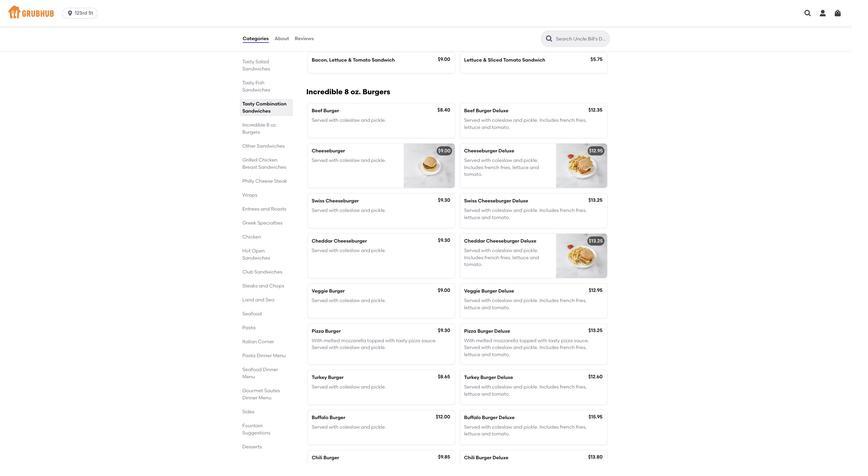 Task type: describe. For each thing, give the bounding box(es) containing it.
cheeseburger for cheddar cheeseburger
[[334, 238, 367, 244]]

burger for beef burger deluxe
[[476, 108, 492, 114]]

fountain
[[242, 423, 263, 429]]

123rd st
[[75, 10, 93, 16]]

desserts
[[242, 444, 262, 450]]

$8.65
[[438, 374, 450, 380]]

served for veggie burger deluxe
[[464, 298, 480, 304]]

philly cheese steak
[[242, 178, 287, 184]]

$15.95
[[589, 414, 603, 420]]

seafood for seafood dinner menu
[[242, 367, 262, 373]]

served with coleslaw and pickle. includes french fries, lettuce and tomato. for swiss cheeseburger deluxe
[[464, 208, 587, 220]]

pizza burger deluxe
[[464, 328, 510, 334]]

sea
[[266, 297, 274, 303]]

categories button
[[242, 27, 269, 51]]

1 vertical spatial $12.95
[[589, 288, 603, 293]]

burger for veggie burger
[[329, 288, 345, 294]]

fries, for swiss cheeseburger deluxe
[[576, 208, 587, 213]]

grilled chicken breast sandwiches
[[242, 157, 286, 170]]

with for with melted mozzarella topped with tasty pizza sauce. served with coleslaw and pickle.
[[312, 338, 323, 344]]

burger for pizza burger deluxe
[[478, 328, 493, 334]]

other
[[242, 143, 256, 149]]

gourmet sautes dinner menu
[[242, 388, 280, 401]]

turkey burger deluxe
[[464, 375, 513, 380]]

$9.00 for $12.95
[[438, 288, 450, 293]]

fries, for veggie burger deluxe
[[576, 298, 587, 304]]

0 vertical spatial tasty combination sandwiches
[[306, 37, 419, 45]]

served for buffalo burger
[[312, 424, 328, 430]]

0 vertical spatial incredible
[[306, 88, 343, 96]]

philly
[[242, 178, 254, 184]]

sandwiches inside grilled chicken breast sandwiches
[[258, 164, 286, 170]]

served with coleslaw and pickle. includes french fries, lettuce and tomato. for veggie burger deluxe
[[464, 298, 587, 311]]

with for cheddar cheeseburger
[[329, 248, 339, 254]]

123rd
[[75, 10, 87, 16]]

pizza burger
[[312, 328, 341, 334]]

pickle. for turkey burger
[[371, 384, 386, 390]]

burger for beef burger
[[324, 108, 339, 114]]

1 vertical spatial chicken
[[242, 234, 261, 240]]

deluxe for veggie burger deluxe
[[498, 288, 514, 294]]

cheeseburger deluxe image
[[556, 144, 607, 188]]

tasty down tasty fish sandwiches
[[242, 101, 255, 107]]

pickle. for swiss cheeseburger
[[371, 208, 386, 213]]

sandwich for lettuce & sliced tomato sandwich
[[522, 57, 545, 63]]

chicken inside grilled chicken breast sandwiches
[[259, 157, 278, 163]]

with for with melted mozzarella topped with tasty pizza sauce. served with coleslaw and pickle. includes french fries, lettuce and tomato.
[[464, 338, 475, 344]]

tomato. for buffalo burger deluxe
[[492, 431, 510, 437]]

cheddar for cheddar cheeseburger deluxe
[[464, 238, 485, 244]]

land
[[242, 297, 254, 303]]

sandwiches inside tasty cheese sandwiches
[[242, 45, 270, 51]]

dinner for pasta
[[257, 353, 272, 359]]

and inside with melted mozzarella topped with tasty pizza sauce. served with coleslaw and pickle.
[[361, 345, 370, 351]]

tasty for with melted mozzarella topped with tasty pizza sauce. served with coleslaw and pickle. includes french fries, lettuce and tomato.
[[549, 338, 560, 344]]

menu inside gourmet sautes dinner menu
[[259, 395, 272, 401]]

st
[[88, 10, 93, 16]]

$5.75
[[591, 56, 603, 62]]

tomato. for veggie burger deluxe
[[492, 305, 510, 311]]

tomato. for cheddar cheeseburger deluxe
[[464, 262, 483, 267]]

deluxe for swiss cheeseburger deluxe
[[513, 198, 528, 204]]

served with coleslaw and pickle. includes french fries, lettuce and tomato. for turkey burger deluxe
[[464, 384, 587, 397]]

with for swiss cheeseburger
[[329, 208, 339, 213]]

pickle. for cheddar cheeseburger
[[371, 248, 386, 254]]

turkey burger
[[312, 375, 344, 380]]

served for swiss cheeseburger deluxe
[[464, 208, 480, 213]]

bacon, lettuce & tomato sandwich
[[312, 57, 395, 63]]

fries, for beef burger deluxe
[[576, 118, 587, 123]]

coleslaw for cheeseburger
[[340, 158, 360, 163]]

tomato. for cheeseburger deluxe
[[464, 171, 483, 177]]

sandwich for bacon, lettuce & tomato sandwich
[[372, 57, 395, 63]]

dinner for seafood
[[263, 367, 278, 373]]

Search Uncle Bill's Diner search field
[[556, 36, 608, 42]]

1 vertical spatial $9.00
[[438, 148, 451, 154]]

fountain suggestions
[[242, 423, 271, 436]]

1 vertical spatial tasty combination sandwiches
[[242, 101, 287, 114]]

served for cheeseburger
[[312, 158, 328, 163]]

coleslaw for swiss cheeseburger deluxe
[[492, 208, 512, 213]]

served with coleslaw and pickle. includes french fries, lettuce and tomato. for cheddar cheeseburger deluxe
[[464, 248, 539, 267]]

wraps
[[242, 192, 257, 198]]

pickle. for cheeseburger
[[371, 158, 386, 163]]

gourmet
[[242, 388, 263, 394]]

1 vertical spatial $13.25
[[589, 238, 603, 244]]

$9.30 for swiss cheeseburger deluxe
[[438, 197, 450, 203]]

fries, for buffalo burger deluxe
[[576, 424, 587, 430]]

melted for pizza burger
[[324, 338, 340, 344]]

pickle. for veggie burger
[[371, 298, 386, 304]]

open
[[252, 248, 265, 254]]

coleslaw inside with melted mozzarella topped with tasty pizza sauce. served with coleslaw and pickle. includes french fries, lettuce and tomato.
[[492, 345, 512, 351]]

0 vertical spatial incredible 8 oz. burgers
[[306, 88, 390, 96]]

hot open sandwiches
[[242, 248, 270, 261]]

0 vertical spatial combination
[[327, 37, 374, 45]]

with for beef burger
[[329, 118, 339, 123]]

lettuce for veggie burger deluxe
[[464, 305, 481, 311]]

greek specialties
[[242, 220, 283, 226]]

topped for pizza burger deluxe
[[520, 338, 537, 344]]

hot
[[242, 248, 251, 254]]

french for cheeseburger deluxe
[[485, 165, 500, 170]]

reviews button
[[295, 27, 314, 51]]

coleslaw for beef burger
[[340, 118, 360, 123]]

cheddar cheeseburger deluxe
[[464, 238, 537, 244]]

french for swiss cheeseburger deluxe
[[560, 208, 575, 213]]

pickle. for buffalo burger deluxe
[[524, 424, 539, 430]]

swiss for swiss cheeseburger
[[312, 198, 325, 204]]

tomato. inside with melted mozzarella topped with tasty pizza sauce. served with coleslaw and pickle. includes french fries, lettuce and tomato.
[[492, 352, 510, 358]]

with for cheeseburger deluxe
[[481, 158, 491, 163]]

tomato. for swiss cheeseburger deluxe
[[492, 215, 510, 220]]

lettuce & sliced tomato sandwich
[[464, 57, 545, 63]]

lettuce for turkey burger deluxe
[[464, 391, 481, 397]]

lettuce for swiss cheeseburger deluxe
[[464, 215, 481, 220]]

other sandwiches
[[242, 143, 285, 149]]

burger for veggie burger deluxe
[[482, 288, 497, 294]]

with for turkey burger deluxe
[[481, 384, 491, 390]]

tasty salad sandwiches
[[242, 59, 270, 72]]

categories
[[243, 36, 269, 41]]

tasty fish sandwiches
[[242, 80, 270, 93]]

buffalo burger
[[312, 415, 345, 421]]

buffalo burger deluxe
[[464, 415, 515, 421]]

deluxe for cheddar cheeseburger deluxe
[[521, 238, 537, 244]]

served inside with melted mozzarella topped with tasty pizza sauce. served with coleslaw and pickle. includes french fries, lettuce and tomato.
[[464, 345, 480, 351]]

with for beef burger deluxe
[[481, 118, 491, 123]]

pasta for pasta
[[242, 325, 256, 331]]

steak
[[274, 178, 287, 184]]

land and sea
[[242, 297, 274, 303]]

cheddar for cheddar cheeseburger
[[312, 238, 333, 244]]

buffalo for buffalo burger deluxe
[[464, 415, 481, 421]]

0 vertical spatial $12.95
[[589, 148, 603, 154]]

$9.30 for pizza burger deluxe
[[438, 328, 450, 333]]

french for veggie burger deluxe
[[560, 298, 575, 304]]

2 svg image from the left
[[834, 9, 842, 17]]

fries, inside with melted mozzarella topped with tasty pizza sauce. served with coleslaw and pickle. includes french fries, lettuce and tomato.
[[576, 345, 587, 351]]

cheeseburger image
[[404, 144, 455, 188]]

$8.40
[[438, 107, 450, 113]]

with melted mozzarella topped with tasty pizza sauce. served with coleslaw and pickle. includes french fries, lettuce and tomato.
[[464, 338, 589, 358]]

2 lettuce from the left
[[464, 57, 482, 63]]

french for beef burger deluxe
[[560, 118, 575, 123]]

includes for veggie burger deluxe
[[540, 298, 559, 304]]

club
[[242, 269, 253, 275]]

fish
[[256, 80, 265, 86]]

burgers inside incredible 8 oz. burgers
[[242, 129, 260, 135]]

lettuce for cheddar cheeseburger deluxe
[[513, 255, 529, 260]]

svg image inside '123rd st' button
[[67, 10, 74, 17]]

includes for cheeseburger deluxe
[[464, 165, 484, 170]]

chili burger deluxe
[[464, 455, 509, 461]]

pickle. for veggie burger deluxe
[[524, 298, 539, 304]]

beef for beef burger
[[312, 108, 322, 114]]

swiss for swiss cheeseburger deluxe
[[464, 198, 477, 204]]

pizza for pizza burger
[[312, 328, 324, 334]]

includes for swiss cheeseburger deluxe
[[540, 208, 559, 213]]

chili burger
[[312, 455, 339, 461]]

lettuce for beef burger deluxe
[[464, 124, 481, 130]]

$12.00
[[436, 414, 450, 420]]

$13.25 for with melted mozzarella topped with tasty pizza sauce. served with coleslaw and pickle. includes french fries, lettuce and tomato.
[[589, 328, 603, 333]]

tasty for with melted mozzarella topped with tasty pizza sauce. served with coleslaw and pickle.
[[396, 338, 408, 344]]

1 horizontal spatial svg image
[[804, 9, 812, 17]]

search icon image
[[545, 35, 553, 43]]

$9.30 for cheddar cheeseburger deluxe
[[438, 237, 450, 243]]

grilled
[[242, 157, 258, 163]]

cheeseburger deluxe
[[464, 148, 515, 154]]

with for buffalo burger
[[329, 424, 339, 430]]

fries, for cheddar cheeseburger deluxe
[[501, 255, 512, 260]]

chops
[[269, 283, 284, 289]]

0 vertical spatial oz.
[[351, 88, 361, 96]]



Task type: locate. For each thing, give the bounding box(es) containing it.
cheese inside tasty cheese sandwiches
[[256, 38, 273, 44]]

served for buffalo burger deluxe
[[464, 424, 480, 430]]

deluxe for beef burger deluxe
[[493, 108, 509, 114]]

italian
[[242, 339, 257, 345]]

burger for buffalo burger
[[330, 415, 345, 421]]

tomato. down buffalo burger deluxe at bottom right
[[492, 431, 510, 437]]

cheese for steak
[[255, 178, 273, 184]]

tomato. down beef burger deluxe
[[492, 124, 510, 130]]

7 served with coleslaw and pickle. includes french fries, lettuce and tomato. from the top
[[464, 424, 587, 437]]

1 horizontal spatial buffalo
[[464, 415, 481, 421]]

$12.35
[[589, 107, 603, 113]]

oz. inside incredible 8 oz. burgers
[[271, 122, 277, 128]]

$13.80
[[588, 454, 603, 460]]

tasty inside with melted mozzarella topped with tasty pizza sauce. served with coleslaw and pickle.
[[396, 338, 408, 344]]

pasta
[[242, 325, 256, 331], [242, 353, 256, 359]]

chicken down greek
[[242, 234, 261, 240]]

0 vertical spatial chicken
[[259, 157, 278, 163]]

1 horizontal spatial tomato
[[503, 57, 521, 63]]

$9.30
[[438, 197, 450, 203], [438, 237, 450, 243], [438, 328, 450, 333]]

tasty inside tasty fish sandwiches
[[242, 80, 254, 86]]

menu inside seafood dinner menu
[[242, 374, 255, 380]]

sautes
[[264, 388, 280, 394]]

cheddar cheeseburger deluxe image
[[556, 234, 607, 278]]

2 mozzarella from the left
[[494, 338, 519, 344]]

sides
[[242, 409, 255, 415]]

sauce. inside with melted mozzarella topped with tasty pizza sauce. served with coleslaw and pickle. includes french fries, lettuce and tomato.
[[574, 338, 589, 344]]

pickle. for cheeseburger deluxe
[[524, 158, 539, 163]]

1 horizontal spatial topped
[[520, 338, 537, 344]]

buffalo
[[312, 415, 329, 421], [464, 415, 481, 421]]

bacon,
[[312, 57, 328, 63]]

1 vertical spatial $9.30
[[438, 237, 450, 243]]

topped inside with melted mozzarella topped with tasty pizza sauce. served with coleslaw and pickle. includes french fries, lettuce and tomato.
[[520, 338, 537, 344]]

2 pasta from the top
[[242, 353, 256, 359]]

1 topped from the left
[[367, 338, 384, 344]]

cheeseburger for swiss cheeseburger
[[326, 198, 359, 204]]

5 served with coleslaw and pickle. includes french fries, lettuce and tomato. from the top
[[464, 298, 587, 311]]

club sandwiches
[[242, 269, 282, 275]]

0 horizontal spatial sandwich
[[372, 57, 395, 63]]

1 horizontal spatial chili
[[464, 455, 475, 461]]

lettuce
[[464, 124, 481, 130], [513, 165, 529, 170], [464, 215, 481, 220], [513, 255, 529, 260], [464, 305, 481, 311], [464, 352, 481, 358], [464, 391, 481, 397], [464, 431, 481, 437]]

pickle. for turkey burger deluxe
[[524, 384, 539, 390]]

menu down the sautes
[[259, 395, 272, 401]]

turkey
[[312, 375, 327, 380], [464, 375, 479, 380]]

and
[[361, 118, 370, 123], [513, 118, 523, 123], [482, 124, 491, 130], [361, 158, 370, 163], [513, 158, 523, 163], [530, 165, 539, 170], [261, 206, 270, 212], [361, 208, 370, 213], [513, 208, 523, 213], [482, 215, 491, 220], [361, 248, 370, 254], [513, 248, 523, 254], [530, 255, 539, 260], [259, 283, 268, 289], [255, 297, 265, 303], [361, 298, 370, 304], [513, 298, 523, 304], [482, 305, 491, 311], [361, 345, 370, 351], [513, 345, 523, 351], [482, 352, 491, 358], [361, 384, 370, 390], [513, 384, 523, 390], [482, 391, 491, 397], [361, 424, 370, 430], [513, 424, 523, 430], [482, 431, 491, 437]]

italian corner
[[242, 339, 274, 345]]

served with coleslaw and pickle.
[[312, 118, 386, 123], [312, 158, 386, 163], [312, 208, 386, 213], [312, 248, 386, 254], [312, 298, 386, 304], [312, 384, 386, 390], [312, 424, 386, 430]]

$9.00
[[438, 56, 450, 62], [438, 148, 451, 154], [438, 288, 450, 293]]

2 swiss from the left
[[464, 198, 477, 204]]

melted inside with melted mozzarella topped with tasty pizza sauce. served with coleslaw and pickle.
[[324, 338, 340, 344]]

tasty cheese sandwiches
[[242, 38, 273, 51]]

with melted mozzarella topped with tasty pizza sauce. served with coleslaw and pickle.
[[312, 338, 437, 351]]

served with coleslaw and pickle. for cheddar cheeseburger
[[312, 248, 386, 254]]

buffalo for buffalo burger
[[312, 415, 329, 421]]

veggie for veggie burger
[[312, 288, 328, 294]]

2 vertical spatial dinner
[[242, 395, 258, 401]]

burger for chili burger
[[324, 455, 339, 461]]

menu
[[273, 353, 286, 359], [242, 374, 255, 380], [259, 395, 272, 401]]

breast
[[242, 164, 257, 170]]

7 served with coleslaw and pickle. from the top
[[312, 424, 386, 430]]

incredible 8 oz. burgers
[[306, 88, 390, 96], [242, 122, 277, 135]]

pickle. for buffalo burger
[[371, 424, 386, 430]]

$13.25 for served with coleslaw and pickle. includes french fries, lettuce and tomato.
[[589, 197, 603, 203]]

0 horizontal spatial mozzarella
[[341, 338, 366, 344]]

served with coleslaw and pickle. for cheeseburger
[[312, 158, 386, 163]]

8 down bacon, lettuce & tomato sandwich
[[345, 88, 349, 96]]

with
[[312, 338, 323, 344], [464, 338, 475, 344]]

1 horizontal spatial veggie
[[464, 288, 481, 294]]

melted inside with melted mozzarella topped with tasty pizza sauce. served with coleslaw and pickle. includes french fries, lettuce and tomato.
[[476, 338, 492, 344]]

tomato for &
[[353, 57, 371, 63]]

1 served with coleslaw and pickle. includes french fries, lettuce and tomato. from the top
[[464, 118, 587, 130]]

1 horizontal spatial sandwich
[[522, 57, 545, 63]]

burger for buffalo burger deluxe
[[482, 415, 498, 421]]

served
[[312, 118, 328, 123], [464, 118, 480, 123], [312, 158, 328, 163], [464, 158, 480, 163], [312, 208, 328, 213], [464, 208, 480, 213], [312, 248, 328, 254], [464, 248, 480, 254], [312, 298, 328, 304], [464, 298, 480, 304], [312, 345, 328, 351], [464, 345, 480, 351], [312, 384, 328, 390], [464, 384, 480, 390], [312, 424, 328, 430], [464, 424, 480, 430]]

0 vertical spatial $9.30
[[438, 197, 450, 203]]

beef burger
[[312, 108, 339, 114]]

1 melted from the left
[[324, 338, 340, 344]]

1 horizontal spatial sauce.
[[574, 338, 589, 344]]

main navigation navigation
[[0, 0, 852, 27]]

menu down corner
[[273, 353, 286, 359]]

1 horizontal spatial tasty combination sandwiches
[[306, 37, 419, 45]]

$13.25
[[589, 197, 603, 203], [589, 238, 603, 244], [589, 328, 603, 333]]

1 horizontal spatial swiss
[[464, 198, 477, 204]]

2 vertical spatial $9.00
[[438, 288, 450, 293]]

with for veggie burger deluxe
[[481, 298, 491, 304]]

$9.85
[[438, 454, 450, 460]]

1 horizontal spatial burgers
[[363, 88, 390, 96]]

roasts
[[271, 206, 287, 212]]

$12.60
[[589, 374, 603, 380]]

tasty inside tasty cheese sandwiches
[[242, 38, 254, 44]]

tomato. down the swiss cheeseburger deluxe
[[492, 215, 510, 220]]

0 horizontal spatial with
[[312, 338, 323, 344]]

1 & from the left
[[348, 57, 352, 63]]

8 inside incredible 8 oz. burgers
[[267, 122, 269, 128]]

seafood down land
[[242, 311, 262, 317]]

coleslaw for beef burger deluxe
[[492, 118, 512, 123]]

8 up other sandwiches at top left
[[267, 122, 269, 128]]

0 horizontal spatial sauce.
[[422, 338, 437, 344]]

pizza inside with melted mozzarella topped with tasty pizza sauce. served with coleslaw and pickle.
[[409, 338, 421, 344]]

french
[[560, 118, 575, 123], [485, 165, 500, 170], [560, 208, 575, 213], [485, 255, 500, 260], [560, 298, 575, 304], [560, 345, 575, 351], [560, 384, 575, 390], [560, 424, 575, 430]]

1 vertical spatial incredible
[[242, 122, 265, 128]]

includes for cheddar cheeseburger deluxe
[[464, 255, 484, 260]]

0 horizontal spatial menu
[[242, 374, 255, 380]]

cheddar
[[312, 238, 333, 244], [464, 238, 485, 244]]

0 horizontal spatial oz.
[[271, 122, 277, 128]]

burger
[[324, 108, 339, 114], [476, 108, 492, 114], [329, 288, 345, 294], [482, 288, 497, 294], [325, 328, 341, 334], [478, 328, 493, 334], [328, 375, 344, 380], [481, 375, 496, 380], [330, 415, 345, 421], [482, 415, 498, 421], [324, 455, 339, 461], [476, 455, 492, 461]]

1 turkey from the left
[[312, 375, 327, 380]]

1 mozzarella from the left
[[341, 338, 366, 344]]

1 horizontal spatial pizza
[[561, 338, 573, 344]]

tasty inside "tasty salad sandwiches"
[[242, 59, 254, 65]]

0 horizontal spatial &
[[348, 57, 352, 63]]

1 vertical spatial incredible 8 oz. burgers
[[242, 122, 277, 135]]

veggie for veggie burger deluxe
[[464, 288, 481, 294]]

pizza inside with melted mozzarella topped with tasty pizza sauce. served with coleslaw and pickle. includes french fries, lettuce and tomato.
[[561, 338, 573, 344]]

with for veggie burger
[[329, 298, 339, 304]]

dinner
[[257, 353, 272, 359], [263, 367, 278, 373], [242, 395, 258, 401]]

0 vertical spatial pasta
[[242, 325, 256, 331]]

french inside with melted mozzarella topped with tasty pizza sauce. served with coleslaw and pickle. includes french fries, lettuce and tomato.
[[560, 345, 575, 351]]

suggestions
[[242, 430, 271, 436]]

123rd st button
[[62, 8, 100, 19]]

1 vertical spatial combination
[[256, 101, 287, 107]]

swiss cheeseburger
[[312, 198, 359, 204]]

0 vertical spatial 8
[[345, 88, 349, 96]]

0 vertical spatial $9.00
[[438, 56, 450, 62]]

chili for chili burger
[[312, 455, 322, 461]]

coleslaw for cheddar cheeseburger
[[340, 248, 360, 254]]

french for buffalo burger deluxe
[[560, 424, 575, 430]]

1 buffalo from the left
[[312, 415, 329, 421]]

incredible 8 oz. burgers up other sandwiches at top left
[[242, 122, 277, 135]]

incredible up beef burger
[[306, 88, 343, 96]]

0 horizontal spatial svg image
[[819, 9, 827, 17]]

6 served with coleslaw and pickle. includes french fries, lettuce and tomato. from the top
[[464, 384, 587, 397]]

1 swiss from the left
[[312, 198, 325, 204]]

chicken down other sandwiches at top left
[[259, 157, 278, 163]]

served with coleslaw and pickle. for buffalo burger
[[312, 424, 386, 430]]

deluxe for turkey burger deluxe
[[497, 375, 513, 380]]

0 horizontal spatial pizza
[[409, 338, 421, 344]]

tasty combination sandwiches up bacon, lettuce & tomato sandwich
[[306, 37, 419, 45]]

lettuce for buffalo burger deluxe
[[464, 431, 481, 437]]

seafood
[[242, 311, 262, 317], [242, 367, 262, 373]]

served for cheddar cheeseburger
[[312, 248, 328, 254]]

2 vertical spatial $13.25
[[589, 328, 603, 333]]

entrees and roasts
[[242, 206, 287, 212]]

cheese for sandwiches
[[256, 38, 273, 44]]

tomato. up turkey burger deluxe
[[492, 352, 510, 358]]

2 & from the left
[[483, 57, 487, 63]]

0 horizontal spatial combination
[[256, 101, 287, 107]]

sandwiches
[[376, 37, 419, 45], [242, 45, 270, 51], [242, 66, 270, 72], [242, 87, 270, 93], [242, 108, 271, 114], [257, 143, 285, 149], [258, 164, 286, 170], [242, 255, 270, 261], [255, 269, 282, 275]]

1 vertical spatial burgers
[[242, 129, 260, 135]]

pasta up italian
[[242, 325, 256, 331]]

1 chili from the left
[[312, 455, 322, 461]]

1 $9.30 from the top
[[438, 197, 450, 203]]

& left sliced at right
[[483, 57, 487, 63]]

1 cheddar from the left
[[312, 238, 333, 244]]

1 horizontal spatial turkey
[[464, 375, 479, 380]]

seafood for seafood
[[242, 311, 262, 317]]

dinner down corner
[[257, 353, 272, 359]]

incredible 8 oz. burgers up beef burger
[[306, 88, 390, 96]]

0 horizontal spatial buffalo
[[312, 415, 329, 421]]

sauce.
[[422, 338, 437, 344], [574, 338, 589, 344]]

deluxe
[[493, 108, 509, 114], [499, 148, 515, 154], [513, 198, 528, 204], [521, 238, 537, 244], [498, 288, 514, 294], [494, 328, 510, 334], [497, 375, 513, 380], [499, 415, 515, 421], [493, 455, 509, 461]]

coleslaw for turkey burger
[[340, 384, 360, 390]]

1 horizontal spatial &
[[483, 57, 487, 63]]

lettuce left sliced at right
[[464, 57, 482, 63]]

incredible
[[306, 88, 343, 96], [242, 122, 265, 128]]

deluxe for buffalo burger deluxe
[[499, 415, 515, 421]]

tasty up bacon,
[[306, 37, 326, 45]]

1 sauce. from the left
[[422, 338, 437, 344]]

1 horizontal spatial combination
[[327, 37, 374, 45]]

includes for turkey burger deluxe
[[540, 384, 559, 390]]

2 chili from the left
[[464, 455, 475, 461]]

chili for chili burger deluxe
[[464, 455, 475, 461]]

combination down tasty fish sandwiches
[[256, 101, 287, 107]]

1 lettuce from the left
[[329, 57, 347, 63]]

mozzarella inside with melted mozzarella topped with tasty pizza sauce. served with coleslaw and pickle. includes french fries, lettuce and tomato.
[[494, 338, 519, 344]]

2 sauce. from the left
[[574, 338, 589, 344]]

tomato. for beef burger deluxe
[[492, 124, 510, 130]]

served with coleslaw and pickle. for beef burger
[[312, 118, 386, 123]]

0 horizontal spatial veggie
[[312, 288, 328, 294]]

oz.
[[351, 88, 361, 96], [271, 122, 277, 128]]

1 vertical spatial oz.
[[271, 122, 277, 128]]

tasty inside with melted mozzarella topped with tasty pizza sauce. served with coleslaw and pickle. includes french fries, lettuce and tomato.
[[549, 338, 560, 344]]

with for turkey burger
[[329, 384, 339, 390]]

2 veggie from the left
[[464, 288, 481, 294]]

sauce. inside with melted mozzarella topped with tasty pizza sauce. served with coleslaw and pickle.
[[422, 338, 437, 344]]

1 vertical spatial seafood
[[242, 367, 262, 373]]

includes
[[540, 118, 559, 123], [464, 165, 484, 170], [540, 208, 559, 213], [464, 255, 484, 260], [540, 298, 559, 304], [540, 345, 559, 351], [540, 384, 559, 390], [540, 424, 559, 430]]

with for swiss cheeseburger deluxe
[[481, 208, 491, 213]]

specialties
[[258, 220, 283, 226]]

swiss cheeseburger deluxe
[[464, 198, 528, 204]]

0 horizontal spatial svg image
[[67, 10, 74, 17]]

tomato
[[353, 57, 371, 63], [503, 57, 521, 63]]

svg image
[[819, 9, 827, 17], [834, 9, 842, 17]]

coleslaw inside with melted mozzarella topped with tasty pizza sauce. served with coleslaw and pickle.
[[340, 345, 360, 351]]

& right bacon,
[[348, 57, 352, 63]]

tasty left fish
[[242, 80, 254, 86]]

melted down 'pizza burger'
[[324, 338, 340, 344]]

veggie burger
[[312, 288, 345, 294]]

seafood inside seafood dinner menu
[[242, 367, 262, 373]]

seafood down pasta dinner menu
[[242, 367, 262, 373]]

chicken
[[259, 157, 278, 163], [242, 234, 261, 240]]

coleslaw for swiss cheeseburger
[[340, 208, 360, 213]]

pickle. for beef burger
[[371, 118, 386, 123]]

2 pizza from the left
[[561, 338, 573, 344]]

lettuce
[[329, 57, 347, 63], [464, 57, 482, 63]]

steaks and chops
[[242, 283, 284, 289]]

pickle. inside with melted mozzarella topped with tasty pizza sauce. served with coleslaw and pickle.
[[371, 345, 386, 351]]

0 horizontal spatial lettuce
[[329, 57, 347, 63]]

greek
[[242, 220, 256, 226]]

4 served with coleslaw and pickle. from the top
[[312, 248, 386, 254]]

0 vertical spatial menu
[[273, 353, 286, 359]]

1 seafood from the top
[[242, 311, 262, 317]]

2 pizza from the left
[[464, 328, 477, 334]]

2 turkey from the left
[[464, 375, 479, 380]]

steaks
[[242, 283, 258, 289]]

2 tomato from the left
[[503, 57, 521, 63]]

coleslaw for veggie burger
[[340, 298, 360, 304]]

tasty combination sandwiches down tasty fish sandwiches
[[242, 101, 287, 114]]

tomato. down turkey burger deluxe
[[492, 391, 510, 397]]

dinner down gourmet on the bottom of page
[[242, 395, 258, 401]]

0 vertical spatial burgers
[[363, 88, 390, 96]]

1 horizontal spatial melted
[[476, 338, 492, 344]]

2 $9.30 from the top
[[438, 237, 450, 243]]

0 horizontal spatial tasty
[[396, 338, 408, 344]]

0 vertical spatial dinner
[[257, 353, 272, 359]]

3 served with coleslaw and pickle. includes french fries, lettuce and tomato. from the top
[[464, 208, 587, 220]]

1 pasta from the top
[[242, 325, 256, 331]]

1 veggie from the left
[[312, 288, 328, 294]]

swiss
[[312, 198, 325, 204], [464, 198, 477, 204]]

coleslaw for cheddar cheeseburger deluxe
[[492, 248, 512, 254]]

with inside with melted mozzarella topped with tasty pizza sauce. served with coleslaw and pickle. includes french fries, lettuce and tomato.
[[464, 338, 475, 344]]

about
[[275, 36, 289, 41]]

0 horizontal spatial 8
[[267, 122, 269, 128]]

burger for turkey burger deluxe
[[481, 375, 496, 380]]

with for cheeseburger
[[329, 158, 339, 163]]

served with coleslaw and pickle. includes french fries, lettuce and tomato. for cheeseburger deluxe
[[464, 158, 539, 177]]

dinner inside seafood dinner menu
[[263, 367, 278, 373]]

includes for buffalo burger deluxe
[[540, 424, 559, 430]]

combination up bacon, lettuce & tomato sandwich
[[327, 37, 374, 45]]

cheese left about button at the left of the page
[[256, 38, 273, 44]]

0 horizontal spatial pizza
[[312, 328, 324, 334]]

pickle. inside with melted mozzarella topped with tasty pizza sauce. served with coleslaw and pickle. includes french fries, lettuce and tomato.
[[524, 345, 539, 351]]

tasty up "tasty salad sandwiches"
[[242, 38, 254, 44]]

1 horizontal spatial incredible 8 oz. burgers
[[306, 88, 390, 96]]

topped inside with melted mozzarella topped with tasty pizza sauce. served with coleslaw and pickle.
[[367, 338, 384, 344]]

5 served with coleslaw and pickle. from the top
[[312, 298, 386, 304]]

fries, for cheeseburger deluxe
[[501, 165, 512, 170]]

incredible up other
[[242, 122, 265, 128]]

2 seafood from the top
[[242, 367, 262, 373]]

menu for pasta dinner menu
[[273, 353, 286, 359]]

pizza for with melted mozzarella topped with tasty pizza sauce. served with coleslaw and pickle. includes french fries, lettuce and tomato.
[[561, 338, 573, 344]]

1 horizontal spatial mozzarella
[[494, 338, 519, 344]]

0 vertical spatial seafood
[[242, 311, 262, 317]]

with down pizza burger deluxe
[[464, 338, 475, 344]]

burger for pizza burger
[[325, 328, 341, 334]]

2 beef from the left
[[464, 108, 475, 114]]

1 vertical spatial menu
[[242, 374, 255, 380]]

2 buffalo from the left
[[464, 415, 481, 421]]

topped for pizza burger
[[367, 338, 384, 344]]

seafood dinner menu
[[242, 367, 278, 380]]

cheeseburger
[[312, 148, 345, 154], [464, 148, 498, 154], [326, 198, 359, 204], [478, 198, 511, 204], [334, 238, 367, 244], [486, 238, 520, 244]]

1 horizontal spatial tasty
[[549, 338, 560, 344]]

tomato for sliced
[[503, 57, 521, 63]]

svg image
[[804, 9, 812, 17], [67, 10, 74, 17]]

2 cheddar from the left
[[464, 238, 485, 244]]

2 served with coleslaw and pickle. includes french fries, lettuce and tomato. from the top
[[464, 158, 539, 177]]

1 horizontal spatial svg image
[[834, 9, 842, 17]]

3 $9.30 from the top
[[438, 328, 450, 333]]

fries,
[[576, 118, 587, 123], [501, 165, 512, 170], [576, 208, 587, 213], [501, 255, 512, 260], [576, 298, 587, 304], [576, 345, 587, 351], [576, 384, 587, 390], [576, 424, 587, 430]]

with for buffalo burger deluxe
[[481, 424, 491, 430]]

veggie burger deluxe
[[464, 288, 514, 294]]

pizza
[[312, 328, 324, 334], [464, 328, 477, 334]]

0 horizontal spatial chili
[[312, 455, 322, 461]]

sauce. for with melted mozzarella topped with tasty pizza sauce. served with coleslaw and pickle. includes french fries, lettuce and tomato.
[[574, 338, 589, 344]]

tomato. down 'veggie burger deluxe'
[[492, 305, 510, 311]]

1 beef from the left
[[312, 108, 322, 114]]

1 served with coleslaw and pickle. from the top
[[312, 118, 386, 123]]

6 served with coleslaw and pickle. from the top
[[312, 384, 386, 390]]

0 horizontal spatial beef
[[312, 108, 322, 114]]

sauce. for with melted mozzarella topped with tasty pizza sauce. served with coleslaw and pickle.
[[422, 338, 437, 344]]

1 pizza from the left
[[409, 338, 421, 344]]

1 horizontal spatial oz.
[[351, 88, 361, 96]]

corner
[[258, 339, 274, 345]]

sandwich
[[372, 57, 395, 63], [522, 57, 545, 63]]

incredible inside incredible 8 oz. burgers
[[242, 122, 265, 128]]

0 horizontal spatial incredible 8 oz. burgers
[[242, 122, 277, 135]]

lettuce right bacon,
[[329, 57, 347, 63]]

dinner inside gourmet sautes dinner menu
[[242, 395, 258, 401]]

1 vertical spatial cheese
[[255, 178, 273, 184]]

0 horizontal spatial cheddar
[[312, 238, 333, 244]]

3 served with coleslaw and pickle. from the top
[[312, 208, 386, 213]]

cheese right philly
[[255, 178, 273, 184]]

pickle. for beef burger deluxe
[[524, 118, 539, 123]]

salad
[[256, 59, 269, 65]]

sliced
[[488, 57, 502, 63]]

veggie
[[312, 288, 328, 294], [464, 288, 481, 294]]

beef burger deluxe
[[464, 108, 509, 114]]

mozzarella inside with melted mozzarella topped with tasty pizza sauce. served with coleslaw and pickle.
[[341, 338, 366, 344]]

served for turkey burger
[[312, 384, 328, 390]]

tomato. up 'veggie burger deluxe'
[[464, 262, 483, 267]]

served with coleslaw and pickle. includes french fries, lettuce and tomato.
[[464, 118, 587, 130], [464, 158, 539, 177], [464, 208, 587, 220], [464, 248, 539, 267], [464, 298, 587, 311], [464, 384, 587, 397], [464, 424, 587, 437]]

1 svg image from the left
[[819, 9, 827, 17]]

about button
[[274, 27, 289, 51]]

with
[[329, 118, 339, 123], [481, 118, 491, 123], [329, 158, 339, 163], [481, 158, 491, 163], [329, 208, 339, 213], [481, 208, 491, 213], [329, 248, 339, 254], [481, 248, 491, 254], [329, 298, 339, 304], [481, 298, 491, 304], [385, 338, 395, 344], [538, 338, 548, 344], [329, 345, 339, 351], [481, 345, 491, 351], [329, 384, 339, 390], [481, 384, 491, 390], [329, 424, 339, 430], [481, 424, 491, 430]]

2 vertical spatial $9.30
[[438, 328, 450, 333]]

1 horizontal spatial cheddar
[[464, 238, 485, 244]]

reviews
[[295, 36, 314, 41]]

1 horizontal spatial beef
[[464, 108, 475, 114]]

pasta down italian
[[242, 353, 256, 359]]

melted down pizza burger deluxe
[[476, 338, 492, 344]]

1 horizontal spatial menu
[[259, 395, 272, 401]]

1 horizontal spatial incredible
[[306, 88, 343, 96]]

tomato. for turkey burger deluxe
[[492, 391, 510, 397]]

1 horizontal spatial 8
[[345, 88, 349, 96]]

1 with from the left
[[312, 338, 323, 344]]

2 served with coleslaw and pickle. from the top
[[312, 158, 386, 163]]

2 topped from the left
[[520, 338, 537, 344]]

1 tasty from the left
[[396, 338, 408, 344]]

chili
[[312, 455, 322, 461], [464, 455, 475, 461]]

served with coleslaw and pickle. for veggie burger
[[312, 298, 386, 304]]

1 vertical spatial pasta
[[242, 353, 256, 359]]

2 sandwich from the left
[[522, 57, 545, 63]]

tomato. down cheeseburger deluxe
[[464, 171, 483, 177]]

includes inside with melted mozzarella topped with tasty pizza sauce. served with coleslaw and pickle. includes french fries, lettuce and tomato.
[[540, 345, 559, 351]]

served inside with melted mozzarella topped with tasty pizza sauce. served with coleslaw and pickle.
[[312, 345, 328, 351]]

served for cheeseburger deluxe
[[464, 158, 480, 163]]

0 horizontal spatial melted
[[324, 338, 340, 344]]

served for turkey burger deluxe
[[464, 384, 480, 390]]

0 horizontal spatial tomato
[[353, 57, 371, 63]]

lettuce for cheeseburger deluxe
[[513, 165, 529, 170]]

2 vertical spatial menu
[[259, 395, 272, 401]]

lettuce inside with melted mozzarella topped with tasty pizza sauce. served with coleslaw and pickle. includes french fries, lettuce and tomato.
[[464, 352, 481, 358]]

$9.00 for $5.75
[[438, 56, 450, 62]]

1 sandwich from the left
[[372, 57, 395, 63]]

2 horizontal spatial menu
[[273, 353, 286, 359]]

pickle. for cheddar cheeseburger deluxe
[[524, 248, 539, 254]]

1 horizontal spatial with
[[464, 338, 475, 344]]

dinner down pasta dinner menu
[[263, 367, 278, 373]]

0 horizontal spatial swiss
[[312, 198, 325, 204]]

with down 'pizza burger'
[[312, 338, 323, 344]]

2 with from the left
[[464, 338, 475, 344]]

0 horizontal spatial turkey
[[312, 375, 327, 380]]

0 horizontal spatial burgers
[[242, 129, 260, 135]]

0 horizontal spatial topped
[[367, 338, 384, 344]]

topped
[[367, 338, 384, 344], [520, 338, 537, 344]]

4 served with coleslaw and pickle. includes french fries, lettuce and tomato. from the top
[[464, 248, 539, 267]]

pizza for pizza burger deluxe
[[464, 328, 477, 334]]

2 melted from the left
[[476, 338, 492, 344]]

tasty left salad
[[242, 59, 254, 65]]

1 horizontal spatial pizza
[[464, 328, 477, 334]]

oz. down bacon, lettuce & tomato sandwich
[[351, 88, 361, 96]]

pasta dinner menu
[[242, 353, 286, 359]]

1 tomato from the left
[[353, 57, 371, 63]]

0 vertical spatial $13.25
[[589, 197, 603, 203]]

pickle.
[[371, 118, 386, 123], [524, 118, 539, 123], [371, 158, 386, 163], [524, 158, 539, 163], [371, 208, 386, 213], [524, 208, 539, 213], [371, 248, 386, 254], [524, 248, 539, 254], [371, 298, 386, 304], [524, 298, 539, 304], [371, 345, 386, 351], [524, 345, 539, 351], [371, 384, 386, 390], [524, 384, 539, 390], [371, 424, 386, 430], [524, 424, 539, 430]]

oz. up other sandwiches at top left
[[271, 122, 277, 128]]

1 vertical spatial dinner
[[263, 367, 278, 373]]

cheddar cheeseburger
[[312, 238, 367, 244]]

1 horizontal spatial lettuce
[[464, 57, 482, 63]]

entrees
[[242, 206, 260, 212]]

0 horizontal spatial incredible
[[242, 122, 265, 128]]

0 horizontal spatial tasty combination sandwiches
[[242, 101, 287, 114]]

burger for chili burger deluxe
[[476, 455, 492, 461]]

2 tasty from the left
[[549, 338, 560, 344]]

$12.95
[[589, 148, 603, 154], [589, 288, 603, 293]]

tasty combination sandwiches
[[306, 37, 419, 45], [242, 101, 287, 114]]

1 pizza from the left
[[312, 328, 324, 334]]

with inside with melted mozzarella topped with tasty pizza sauce. served with coleslaw and pickle.
[[312, 338, 323, 344]]

1 vertical spatial 8
[[267, 122, 269, 128]]

0 vertical spatial cheese
[[256, 38, 273, 44]]

mozzarella for pizza burger deluxe
[[494, 338, 519, 344]]

coleslaw for buffalo burger deluxe
[[492, 424, 512, 430]]

menu up gourmet on the bottom of page
[[242, 374, 255, 380]]



Task type: vqa. For each thing, say whether or not it's contained in the screenshot.
Hot Open Sandwiches
yes



